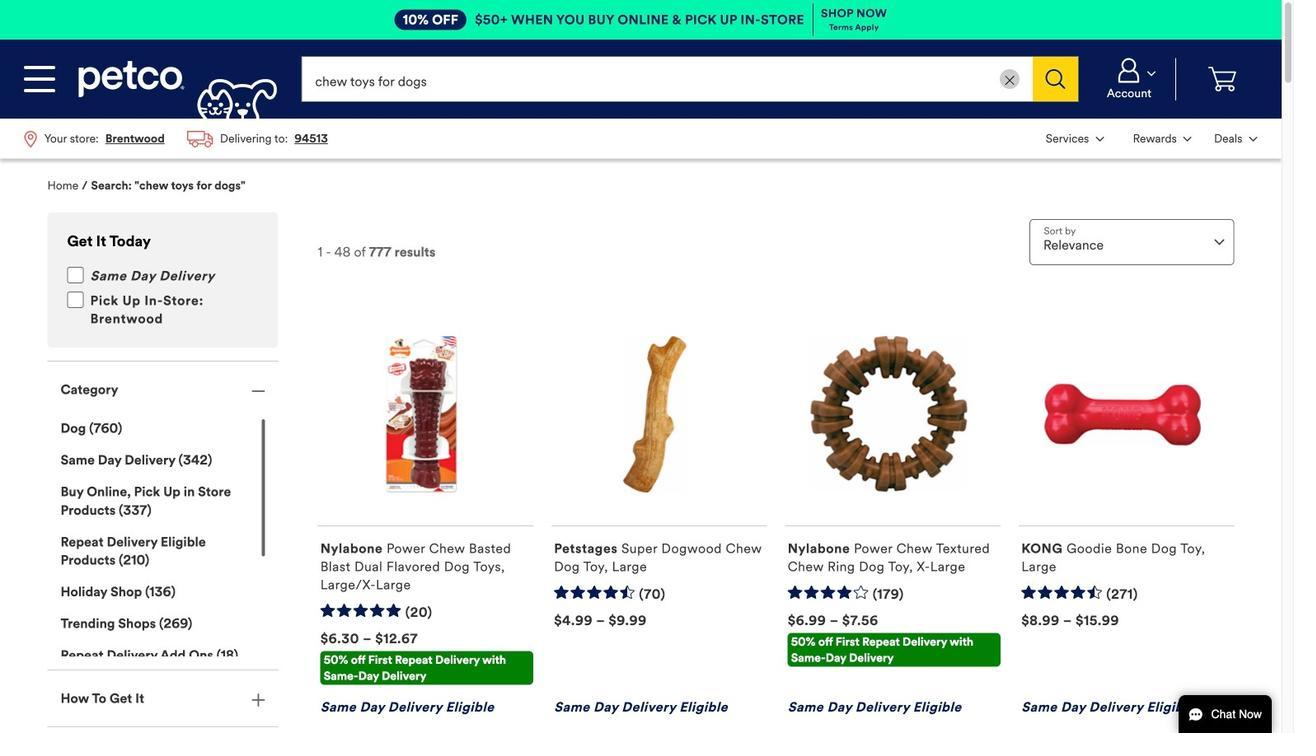 Task type: vqa. For each thing, say whether or not it's contained in the screenshot.
the left list
yes



Task type: locate. For each thing, give the bounding box(es) containing it.
list
[[13, 119, 339, 159], [1035, 119, 1269, 158]]

clear search field text image
[[1006, 76, 1015, 85]]

1 horizontal spatial list
[[1035, 119, 1269, 158]]

0 horizontal spatial list
[[13, 119, 339, 159]]

1 list from the left
[[13, 119, 339, 159]]



Task type: describe. For each thing, give the bounding box(es) containing it.
search image
[[1046, 69, 1066, 89]]

2 list from the left
[[1035, 119, 1269, 158]]

Search search field
[[301, 56, 1033, 102]]



